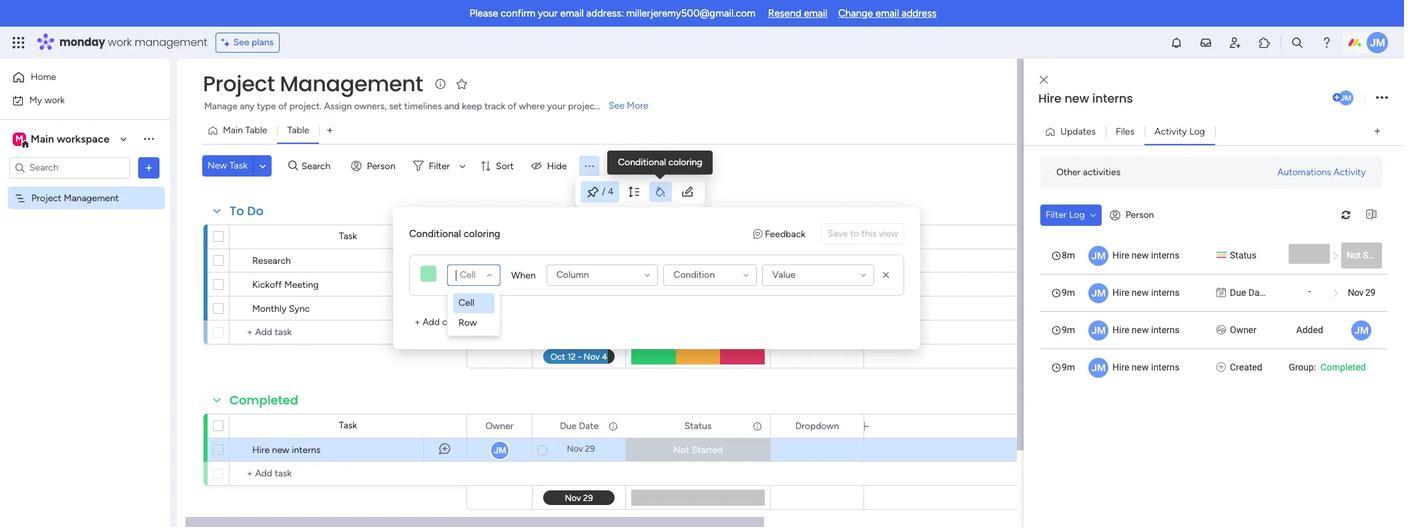 Task type: locate. For each thing, give the bounding box(es) containing it.
1 vertical spatial 9m
[[1062, 325, 1075, 335]]

options image
[[1376, 89, 1388, 107]]

person button
[[346, 155, 403, 177], [1104, 205, 1162, 226]]

interns for owner
[[1151, 325, 1180, 335]]

filter inside button
[[1046, 209, 1067, 221]]

log
[[1189, 126, 1205, 137], [1069, 209, 1085, 221]]

1 vertical spatial owner
[[1230, 325, 1257, 335]]

0 horizontal spatial filter
[[429, 161, 450, 172]]

task for to do
[[339, 231, 357, 242]]

group:
[[1289, 362, 1316, 373]]

0 vertical spatial angle down image
[[259, 161, 266, 171]]

this
[[861, 228, 877, 240]]

activity log
[[1155, 126, 1205, 137]]

project.
[[289, 101, 322, 112]]

added
[[1296, 325, 1323, 335]]

0 vertical spatial coloring
[[668, 157, 702, 168]]

work right the my
[[44, 94, 65, 106]]

1 horizontal spatial due
[[1230, 287, 1246, 298]]

not started down status field
[[673, 445, 723, 456]]

activity inside button
[[1334, 167, 1366, 178]]

show board description image
[[432, 77, 448, 91]]

1 vertical spatial work
[[44, 94, 65, 106]]

see for see more
[[609, 100, 625, 111]]

nov inside list box
[[1348, 287, 1363, 298]]

0 horizontal spatial of
[[278, 101, 287, 112]]

1 vertical spatial nov 29
[[567, 444, 595, 454]]

0 vertical spatial work
[[108, 35, 132, 50]]

hire inside field
[[1038, 90, 1062, 107]]

1 vertical spatial angle down image
[[1090, 211, 1096, 220]]

1 horizontal spatial management
[[280, 69, 423, 99]]

save to this view
[[828, 228, 898, 240]]

1 horizontal spatial date
[[1249, 287, 1268, 298]]

feedback
[[765, 229, 806, 240]]

hire for status
[[1113, 250, 1129, 261]]

started inside list box
[[1363, 250, 1391, 261]]

0 vertical spatial person
[[367, 161, 395, 172]]

v2 search image
[[288, 159, 298, 174]]

person button down activities
[[1104, 205, 1162, 226]]

date left column information image
[[579, 421, 599, 432]]

3 9m from the top
[[1062, 362, 1075, 373]]

1 vertical spatial 4
[[587, 255, 593, 265]]

add view image
[[327, 126, 333, 136], [1375, 127, 1380, 137]]

2 9m from the top
[[1062, 325, 1075, 335]]

of right track
[[508, 101, 517, 112]]

1 horizontal spatial filter
[[1046, 209, 1067, 221]]

0 horizontal spatial not
[[673, 445, 689, 456]]

add view image down options image
[[1375, 127, 1380, 137]]

due date right dapulse date column icon
[[1230, 287, 1268, 298]]

2 table from the left
[[287, 125, 309, 136]]

dapulse plus image
[[1217, 361, 1226, 375]]

owner
[[486, 231, 514, 243], [1230, 325, 1257, 335], [486, 421, 514, 432]]

1 vertical spatial person button
[[1104, 205, 1162, 226]]

1 vertical spatial task
[[339, 231, 357, 242]]

0 vertical spatial due
[[1230, 287, 1246, 298]]

hire new interns inside field
[[1038, 90, 1133, 107]]

hire new interns for status
[[1113, 250, 1180, 261]]

dropdown field for to do
[[792, 230, 842, 245]]

table down project.
[[287, 125, 309, 136]]

due left column information image
[[560, 421, 577, 432]]

table down any
[[245, 125, 267, 136]]

date right dapulse date column icon
[[1249, 287, 1268, 298]]

1 horizontal spatial started
[[1363, 250, 1391, 261]]

owners,
[[354, 101, 387, 112]]

select product image
[[12, 36, 25, 49]]

0 horizontal spatial email
[[560, 7, 584, 19]]

1 vertical spatial coloring
[[464, 228, 500, 240]]

email right resend
[[804, 7, 828, 19]]

address
[[902, 7, 937, 19]]

address:
[[586, 7, 624, 19]]

2 email from the left
[[804, 7, 828, 19]]

0 vertical spatial nov 29
[[1348, 287, 1375, 298]]

1 horizontal spatial work
[[108, 35, 132, 50]]

8m
[[1062, 250, 1075, 261]]

started down status field
[[692, 445, 723, 456]]

+ add condition button
[[409, 312, 487, 334]]

0 vertical spatial dropdown field
[[792, 230, 842, 245]]

started down export to excel "icon"
[[1363, 250, 1391, 261]]

angle down image right filter log
[[1090, 211, 1096, 220]]

1 vertical spatial project
[[31, 193, 62, 204]]

hire new interns for created
[[1113, 362, 1180, 373]]

home
[[31, 71, 56, 83]]

your right confirm
[[538, 7, 558, 19]]

see for see plans
[[233, 37, 249, 48]]

project down search in workspace field
[[31, 193, 62, 204]]

1 horizontal spatial table
[[287, 125, 309, 136]]

2 horizontal spatial email
[[876, 7, 899, 19]]

task
[[229, 160, 248, 172], [339, 231, 357, 242], [339, 420, 357, 432]]

resend email link
[[768, 7, 828, 19]]

0 vertical spatial nov
[[569, 255, 585, 265]]

0 horizontal spatial log
[[1069, 209, 1085, 221]]

work
[[108, 35, 132, 50], [44, 94, 65, 106]]

+
[[414, 317, 420, 328]]

/ 4 button
[[581, 182, 619, 203]]

0 vertical spatial started
[[1363, 250, 1391, 261]]

project management up project.
[[203, 69, 423, 99]]

interns inside field
[[1092, 90, 1133, 107]]

when
[[511, 270, 536, 281]]

1 horizontal spatial main
[[223, 125, 243, 136]]

column information image
[[752, 232, 763, 243], [752, 421, 763, 432]]

1 column information image from the top
[[752, 232, 763, 243]]

email
[[560, 7, 584, 19], [804, 7, 828, 19], [876, 7, 899, 19]]

1 vertical spatial due date
[[560, 421, 599, 432]]

status
[[1230, 250, 1257, 261], [685, 421, 712, 432]]

new
[[1065, 90, 1089, 107], [1132, 250, 1149, 261], [1132, 287, 1149, 298], [1132, 325, 1149, 335], [1132, 362, 1149, 373], [272, 445, 290, 456]]

main inside button
[[223, 125, 243, 136]]

cell
[[460, 270, 476, 281], [458, 298, 474, 309]]

condition
[[442, 317, 482, 328]]

1 vertical spatial project management
[[31, 193, 119, 204]]

completed inside field
[[230, 392, 298, 409]]

1 horizontal spatial see
[[609, 100, 625, 111]]

2 vertical spatial nov
[[567, 444, 583, 454]]

filter inside 'popup button'
[[429, 161, 450, 172]]

project up any
[[203, 69, 275, 99]]

1 horizontal spatial nov 29
[[1348, 287, 1375, 298]]

2 vertical spatial task
[[339, 420, 357, 432]]

0 horizontal spatial see
[[233, 37, 249, 48]]

Owner field
[[482, 230, 517, 245], [482, 419, 517, 434]]

hire new interns for due date
[[1113, 287, 1180, 298]]

it
[[720, 256, 726, 267]]

log for activity log
[[1189, 126, 1205, 137]]

apps image
[[1258, 36, 1271, 49]]

activity up refresh 'image'
[[1334, 167, 1366, 178]]

row
[[458, 318, 477, 329]]

0 horizontal spatial person button
[[346, 155, 403, 177]]

0 horizontal spatial main
[[31, 132, 54, 145]]

1 vertical spatial see
[[609, 100, 625, 111]]

0 vertical spatial conditional
[[618, 157, 666, 168]]

1 of from the left
[[278, 101, 287, 112]]

interns for created
[[1151, 362, 1180, 373]]

project
[[568, 101, 598, 112]]

Status field
[[681, 419, 715, 434]]

date inside field
[[579, 421, 599, 432]]

Search in workspace field
[[28, 160, 111, 176]]

log inside button
[[1069, 209, 1085, 221]]

0 vertical spatial see
[[233, 37, 249, 48]]

0 horizontal spatial completed
[[230, 392, 298, 409]]

29
[[1366, 287, 1375, 298], [585, 444, 595, 454]]

0 vertical spatial completed
[[1321, 362, 1366, 373]]

due date left column information image
[[560, 421, 599, 432]]

Project Management field
[[200, 69, 426, 99]]

0 horizontal spatial 4
[[587, 255, 593, 265]]

your right where
[[547, 101, 566, 112]]

please confirm your email address: millerjeremy500@gmail.com
[[470, 7, 755, 19]]

angle down image
[[259, 161, 266, 171], [1090, 211, 1096, 220]]

0 vertical spatial owner field
[[482, 230, 517, 245]]

activity
[[1155, 126, 1187, 137], [1334, 167, 1366, 178]]

my work
[[29, 94, 65, 106]]

1 horizontal spatial conditional
[[618, 157, 666, 168]]

management up assign
[[280, 69, 423, 99]]

add view image down assign
[[327, 126, 333, 136]]

due date inside field
[[560, 421, 599, 432]]

new inside field
[[1065, 90, 1089, 107]]

0 horizontal spatial activity
[[1155, 126, 1187, 137]]

+ add condition
[[414, 317, 482, 328]]

email right change
[[876, 7, 899, 19]]

0 horizontal spatial date
[[579, 421, 599, 432]]

0 vertical spatial 9m
[[1062, 287, 1075, 298]]

2 owner field from the top
[[482, 419, 517, 434]]

0 vertical spatial project
[[203, 69, 275, 99]]

angle down image left v2 search icon
[[259, 161, 266, 171]]

project management inside list box
[[31, 193, 119, 204]]

my
[[29, 94, 42, 106]]

0 vertical spatial activity
[[1155, 126, 1187, 137]]

refresh image
[[1335, 210, 1357, 220]]

nov
[[569, 255, 585, 265], [1348, 287, 1363, 298], [567, 444, 583, 454]]

0 horizontal spatial due
[[560, 421, 577, 432]]

of right type in the left top of the page
[[278, 101, 287, 112]]

0 vertical spatial cell
[[460, 270, 476, 281]]

9m for created
[[1062, 362, 1075, 373]]

filter for filter
[[429, 161, 450, 172]]

dropdown field for completed
[[792, 419, 842, 434]]

column information image left feedback
[[752, 232, 763, 243]]

inbox image
[[1199, 36, 1213, 49]]

Completed field
[[226, 392, 302, 410]]

management down search in workspace field
[[64, 193, 119, 204]]

1 vertical spatial dropdown
[[795, 421, 839, 432]]

v2 done deadline image
[[537, 279, 548, 291]]

0 vertical spatial conditional coloring
[[618, 157, 702, 168]]

nov 29
[[1348, 287, 1375, 298], [567, 444, 595, 454]]

list box containing 8m
[[1040, 237, 1391, 386]]

0 vertical spatial task
[[229, 160, 248, 172]]

1 vertical spatial log
[[1069, 209, 1085, 221]]

and
[[444, 101, 460, 112]]

1 horizontal spatial status
[[1230, 250, 1257, 261]]

work inside button
[[44, 94, 65, 106]]

see inside the see plans "button"
[[233, 37, 249, 48]]

workspace image
[[13, 132, 26, 146]]

1 horizontal spatial not started
[[1347, 250, 1391, 261]]

group: completed
[[1289, 362, 1366, 373]]

main down manage
[[223, 125, 243, 136]]

log inside "button"
[[1189, 126, 1205, 137]]

project management down search in workspace field
[[31, 193, 119, 204]]

4 right /
[[608, 186, 614, 198]]

export to excel image
[[1361, 210, 1382, 220]]

other
[[1056, 167, 1081, 178]]

1 horizontal spatial email
[[804, 7, 828, 19]]

person button right search field
[[346, 155, 403, 177]]

workspace selection element
[[13, 131, 111, 148]]

1 vertical spatial status
[[685, 421, 712, 432]]

workspace
[[57, 132, 109, 145]]

your
[[538, 7, 558, 19], [547, 101, 566, 112]]

conditional coloring
[[618, 157, 702, 168], [409, 228, 500, 240]]

dropdown
[[795, 231, 839, 243], [795, 421, 839, 432]]

main right workspace 'image'
[[31, 132, 54, 145]]

email for change email address
[[876, 7, 899, 19]]

add
[[423, 317, 440, 328]]

0 vertical spatial filter
[[429, 161, 450, 172]]

1 vertical spatial person
[[1126, 210, 1154, 221]]

save to this view button
[[822, 224, 904, 245]]

1 9m from the top
[[1062, 287, 1075, 298]]

date
[[1249, 287, 1268, 298], [579, 421, 599, 432]]

jeremy miller image
[[1367, 32, 1388, 53]]

nov for not started
[[567, 444, 583, 454]]

0 vertical spatial not started
[[1347, 250, 1391, 261]]

option
[[0, 186, 170, 189]]

new task button
[[202, 155, 253, 177]]

31
[[585, 278, 594, 288]]

to do
[[230, 203, 264, 220]]

resend
[[768, 7, 801, 19]]

home button
[[8, 67, 143, 88]]

log down hire new interns field
[[1189, 126, 1205, 137]]

hire new interns for owner
[[1113, 325, 1180, 335]]

9m for due date
[[1062, 287, 1075, 298]]

29 inside list box
[[1366, 287, 1375, 298]]

2 dropdown from the top
[[795, 421, 839, 432]]

status inside field
[[685, 421, 712, 432]]

nov 29 inside list box
[[1348, 287, 1375, 298]]

monthly
[[252, 304, 287, 315]]

email left the address:
[[560, 7, 584, 19]]

1 horizontal spatial of
[[508, 101, 517, 112]]

1 dropdown field from the top
[[792, 230, 842, 245]]

2 vertical spatial owner
[[486, 421, 514, 432]]

4 for / 4
[[608, 186, 614, 198]]

hire for owner
[[1113, 325, 1129, 335]]

1 vertical spatial conditional
[[409, 228, 461, 240]]

4 for nov 4
[[587, 255, 593, 265]]

0 horizontal spatial project
[[31, 193, 62, 204]]

updates
[[1060, 126, 1096, 137]]

do
[[247, 203, 264, 220]]

3 email from the left
[[876, 7, 899, 19]]

work right monday
[[108, 35, 132, 50]]

1 vertical spatial filter
[[1046, 209, 1067, 221]]

filter log button
[[1040, 205, 1102, 226]]

hire
[[1038, 90, 1062, 107], [1113, 250, 1129, 261], [1113, 287, 1129, 298], [1113, 325, 1129, 335], [1113, 362, 1129, 373], [252, 445, 270, 456]]

new for due date
[[1132, 287, 1149, 298]]

1 vertical spatial activity
[[1334, 167, 1366, 178]]

filter for filter log
[[1046, 209, 1067, 221]]

new for created
[[1132, 362, 1149, 373]]

0 vertical spatial dropdown
[[795, 231, 839, 243]]

2 dropdown field from the top
[[792, 419, 842, 434]]

not down refresh 'image'
[[1347, 250, 1361, 261]]

1 dropdown from the top
[[795, 231, 839, 243]]

millerjeremy500@gmail.com
[[626, 7, 755, 19]]

hire for due date
[[1113, 287, 1129, 298]]

0 horizontal spatial project management
[[31, 193, 119, 204]]

not started down export to excel "icon"
[[1347, 250, 1391, 261]]

project management
[[203, 69, 423, 99], [31, 193, 119, 204]]

Dropdown field
[[792, 230, 842, 245], [792, 419, 842, 434]]

main inside 'workspace selection' element
[[31, 132, 54, 145]]

save
[[828, 228, 848, 240]]

1 horizontal spatial due date
[[1230, 287, 1268, 298]]

dropdown for completed
[[795, 421, 839, 432]]

1 horizontal spatial 29
[[1366, 287, 1375, 298]]

1 owner field from the top
[[482, 230, 517, 245]]

nov for working on it
[[569, 255, 585, 265]]

To Do field
[[226, 203, 267, 220]]

v2 multiple person column image
[[1217, 323, 1226, 337]]

log for filter log
[[1069, 209, 1085, 221]]

log up 8m
[[1069, 209, 1085, 221]]

person
[[367, 161, 395, 172], [1126, 210, 1154, 221]]

see more
[[609, 100, 648, 111]]

0 vertical spatial not
[[1347, 250, 1361, 261]]

see left plans
[[233, 37, 249, 48]]

column information image right status field
[[752, 421, 763, 432]]

0 horizontal spatial status
[[685, 421, 712, 432]]

1 horizontal spatial log
[[1189, 126, 1205, 137]]

not down status field
[[673, 445, 689, 456]]

4 up column
[[587, 255, 593, 265]]

filter log
[[1046, 209, 1085, 221]]

research
[[252, 256, 291, 267]]

see inside see more link
[[609, 100, 625, 111]]

1 horizontal spatial activity
[[1334, 167, 1366, 178]]

0 vertical spatial status
[[1230, 250, 1257, 261]]

activity down hire new interns field
[[1155, 126, 1187, 137]]

filter left arrow down "icon"
[[429, 161, 450, 172]]

due date inside list box
[[1230, 287, 1268, 298]]

filter up 8m
[[1046, 209, 1067, 221]]

1 horizontal spatial 4
[[608, 186, 614, 198]]

list box
[[1040, 237, 1391, 386]]

dapulse date column image
[[1217, 286, 1226, 300]]

1 table from the left
[[245, 125, 267, 136]]

1 email from the left
[[560, 7, 584, 19]]

kickoff meeting
[[252, 280, 319, 291]]

main table button
[[202, 120, 277, 141]]

1 horizontal spatial not
[[1347, 250, 1361, 261]]

see
[[233, 37, 249, 48], [609, 100, 625, 111]]

4
[[608, 186, 614, 198], [587, 255, 593, 265]]

hide
[[547, 161, 567, 172]]

due right dapulse date column icon
[[1230, 287, 1246, 298]]

monday work management
[[59, 35, 207, 50]]

4 inside popup button
[[608, 186, 614, 198]]

see left more
[[609, 100, 625, 111]]

completed
[[1321, 362, 1366, 373], [230, 392, 298, 409]]



Task type: vqa. For each thing, say whether or not it's contained in the screenshot.
Task
yes



Task type: describe. For each thing, give the bounding box(es) containing it.
0 vertical spatial management
[[280, 69, 423, 99]]

condition
[[674, 270, 715, 281]]

add to favorites image
[[455, 77, 468, 90]]

on
[[707, 256, 718, 267]]

automations activity
[[1277, 167, 1366, 178]]

see plans button
[[215, 33, 280, 53]]

timelines
[[404, 101, 442, 112]]

management inside list box
[[64, 193, 119, 204]]

dropdown for to do
[[795, 231, 839, 243]]

remove sort image
[[880, 269, 893, 282]]

1 horizontal spatial person button
[[1104, 205, 1162, 226]]

m
[[15, 133, 23, 144]]

meeting
[[284, 280, 319, 291]]

management
[[135, 35, 207, 50]]

sort
[[496, 161, 514, 172]]

due inside list box
[[1230, 287, 1246, 298]]

interns for due date
[[1151, 287, 1180, 298]]

change
[[838, 7, 873, 19]]

resend email
[[768, 7, 828, 19]]

Search field
[[298, 157, 338, 176]]

work for my
[[44, 94, 65, 106]]

9m for owner
[[1062, 325, 1075, 335]]

nov 4
[[569, 255, 593, 265]]

table inside main table button
[[245, 125, 267, 136]]

search everything image
[[1291, 36, 1304, 49]]

0 horizontal spatial nov 29
[[567, 444, 595, 454]]

hire for created
[[1113, 362, 1129, 373]]

automations activity button
[[1272, 162, 1371, 183]]

new
[[208, 160, 227, 172]]

change email address link
[[838, 7, 937, 19]]

notifications image
[[1170, 36, 1183, 49]]

main for main table
[[223, 125, 243, 136]]

angle down image inside filter log button
[[1090, 211, 1096, 220]]

help image
[[1320, 36, 1333, 49]]

not inside list box
[[1347, 250, 1361, 261]]

interns for status
[[1151, 250, 1180, 261]]

task for completed
[[339, 420, 357, 432]]

view
[[879, 228, 898, 240]]

assign
[[324, 101, 352, 112]]

please
[[470, 7, 498, 19]]

keep
[[462, 101, 482, 112]]

plans
[[252, 37, 274, 48]]

filter button
[[407, 155, 471, 177]]

v2 user feedback image
[[753, 229, 763, 240]]

/ 4
[[602, 186, 614, 198]]

0 vertical spatial project management
[[203, 69, 423, 99]]

main for main workspace
[[31, 132, 54, 145]]

kickoff
[[252, 280, 282, 291]]

column
[[556, 270, 589, 281]]

/
[[602, 186, 606, 198]]

1 vertical spatial cell
[[458, 298, 474, 309]]

menu image
[[583, 160, 596, 173]]

activities
[[1083, 167, 1121, 178]]

+ Add task text field
[[236, 325, 460, 341]]

work for monday
[[108, 35, 132, 50]]

0 horizontal spatial started
[[692, 445, 723, 456]]

1 horizontal spatial add view image
[[1375, 127, 1380, 137]]

project inside list box
[[31, 193, 62, 204]]

not started inside list box
[[1347, 250, 1391, 261]]

task inside button
[[229, 160, 248, 172]]

type
[[257, 101, 276, 112]]

manage any type of project. assign owners, set timelines and keep track of where your project stands.
[[204, 101, 630, 112]]

workspace options image
[[142, 132, 155, 146]]

1 horizontal spatial completed
[[1321, 362, 1366, 373]]

1 horizontal spatial project
[[203, 69, 275, 99]]

see plans
[[233, 37, 274, 48]]

invite members image
[[1229, 36, 1242, 49]]

jeremy miller image
[[1337, 89, 1355, 107]]

change email address
[[838, 7, 937, 19]]

0 vertical spatial person button
[[346, 155, 403, 177]]

close image
[[1040, 75, 1048, 85]]

track
[[484, 101, 505, 112]]

monday
[[59, 35, 105, 50]]

done
[[687, 279, 709, 290]]

column information image
[[608, 421, 619, 432]]

created
[[1230, 362, 1262, 373]]

other activities
[[1056, 167, 1121, 178]]

files button
[[1106, 121, 1145, 142]]

new for owner
[[1132, 325, 1149, 335]]

0 vertical spatial owner
[[486, 231, 514, 243]]

table inside table button
[[287, 125, 309, 136]]

dapulse addbtn image
[[1333, 93, 1341, 102]]

status inside list box
[[1230, 250, 1257, 261]]

new task
[[208, 160, 248, 172]]

options image
[[142, 161, 155, 175]]

0 horizontal spatial coloring
[[464, 228, 500, 240]]

sync
[[289, 304, 310, 315]]

value
[[772, 270, 796, 281]]

activity inside "button"
[[1155, 126, 1187, 137]]

monthly sync
[[252, 304, 310, 315]]

project management list box
[[0, 184, 170, 390]]

automations
[[1277, 167, 1331, 178]]

main table
[[223, 125, 267, 136]]

to
[[850, 228, 859, 240]]

email for resend email
[[804, 7, 828, 19]]

0 vertical spatial your
[[538, 7, 558, 19]]

sort button
[[475, 155, 522, 177]]

any
[[240, 101, 255, 112]]

table button
[[277, 120, 319, 141]]

0 horizontal spatial angle down image
[[259, 161, 266, 171]]

0 horizontal spatial person
[[367, 161, 395, 172]]

to
[[230, 203, 244, 220]]

confirm
[[501, 7, 535, 19]]

1 vertical spatial 29
[[585, 444, 595, 454]]

1 horizontal spatial coloring
[[668, 157, 702, 168]]

2 of from the left
[[508, 101, 517, 112]]

working
[[670, 256, 705, 267]]

new for status
[[1132, 250, 1149, 261]]

date inside list box
[[1249, 287, 1268, 298]]

manage
[[204, 101, 237, 112]]

1 horizontal spatial person
[[1126, 210, 1154, 221]]

see more link
[[607, 99, 650, 113]]

stands.
[[601, 101, 630, 112]]

my work button
[[8, 90, 143, 111]]

feedback link
[[753, 227, 806, 241]]

files
[[1116, 126, 1135, 137]]

1 vertical spatial not started
[[673, 445, 723, 456]]

more
[[627, 100, 648, 111]]

2 column information image from the top
[[752, 421, 763, 432]]

due inside field
[[560, 421, 577, 432]]

+ Add task text field
[[236, 466, 460, 483]]

0 horizontal spatial conditional
[[409, 228, 461, 240]]

oct 31
[[568, 278, 594, 288]]

0 horizontal spatial conditional coloring
[[409, 228, 500, 240]]

1 vertical spatial your
[[547, 101, 566, 112]]

Hire new interns field
[[1035, 90, 1330, 107]]

dapulse drag 2 image
[[1026, 279, 1030, 294]]

oct
[[568, 278, 583, 288]]

0 horizontal spatial add view image
[[327, 126, 333, 136]]

Due Date field
[[557, 419, 602, 434]]

working on it
[[670, 256, 726, 267]]

hide button
[[526, 155, 575, 177]]

arrow down image
[[455, 158, 471, 174]]



